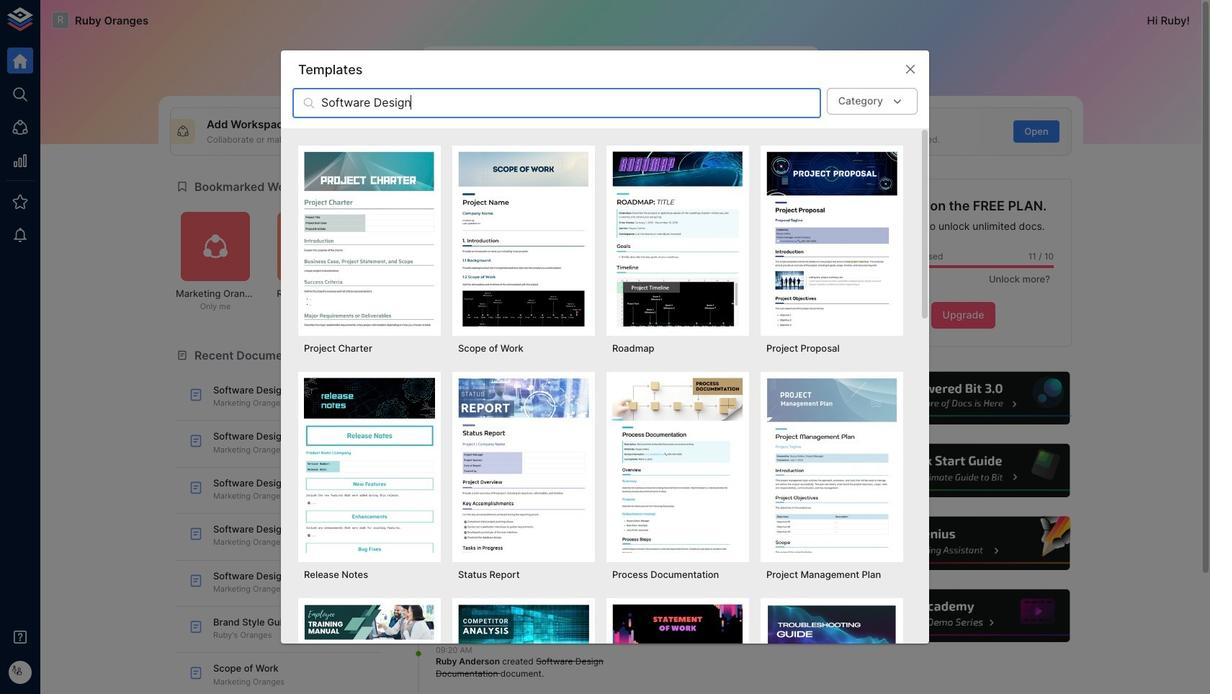 Task type: locate. For each thing, give the bounding box(es) containing it.
dialog
[[281, 51, 930, 694]]

status report image
[[458, 378, 590, 553]]

2 help image from the top
[[856, 442, 1073, 499]]

employee training manual image
[[304, 604, 435, 694]]

help image
[[856, 370, 1073, 427], [856, 442, 1073, 499], [856, 515, 1073, 572], [856, 587, 1073, 645]]

release notes image
[[304, 378, 435, 553]]

competitor research report image
[[458, 604, 590, 694]]

statement of work image
[[613, 604, 744, 694]]

process documentation image
[[613, 378, 744, 553]]



Task type: vqa. For each thing, say whether or not it's contained in the screenshot.
1st "help" image
yes



Task type: describe. For each thing, give the bounding box(es) containing it.
project charter image
[[304, 152, 435, 326]]

troubleshooting guide image
[[767, 604, 898, 694]]

1 help image from the top
[[856, 370, 1073, 427]]

project management plan image
[[767, 378, 898, 553]]

scope of work image
[[458, 152, 590, 326]]

project proposal image
[[767, 152, 898, 326]]

4 help image from the top
[[856, 587, 1073, 645]]

roadmap image
[[613, 152, 744, 326]]

Search Templates... text field
[[321, 88, 822, 118]]

3 help image from the top
[[856, 515, 1073, 572]]



